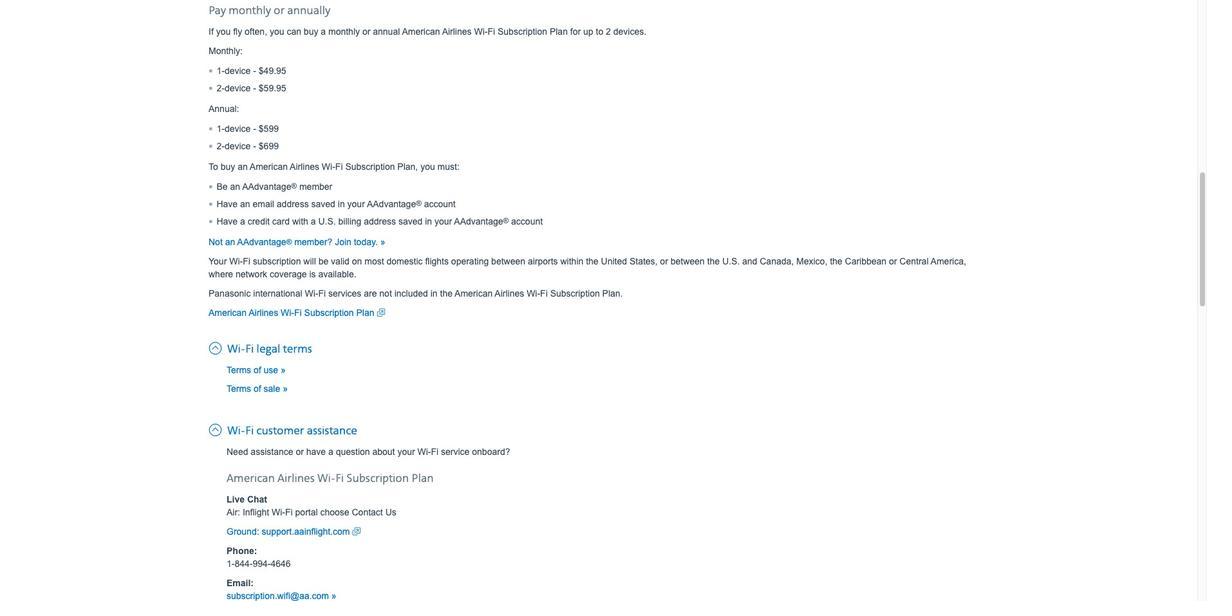 Task type: vqa. For each thing, say whether or not it's contained in the screenshot.
Business distance
no



Task type: locate. For each thing, give the bounding box(es) containing it.
2- up to
[[217, 141, 225, 151]]

between left airports on the top
[[491, 256, 526, 266]]

phone: 1-844-994-4646
[[227, 546, 291, 569]]

device for $49.95
[[225, 65, 251, 76]]

3 - from the top
[[253, 123, 256, 134]]

1-
[[217, 65, 225, 76], [217, 123, 225, 134], [227, 559, 235, 569]]

monthly down annually
[[328, 26, 360, 37]]

- down 1-device - $49.95 on the top left
[[253, 83, 256, 93]]

0 vertical spatial of
[[254, 365, 261, 375]]

0 horizontal spatial plan
[[356, 308, 375, 318]]

2 vertical spatial plan
[[412, 472, 434, 486]]

0 vertical spatial 2-
[[217, 83, 225, 93]]

® inside not an aadvantage ® member? join today.
[[286, 237, 292, 246]]

have down be
[[217, 199, 238, 209]]

0 horizontal spatial buy
[[221, 161, 235, 172]]

1-device - $49.95
[[217, 65, 286, 76]]

1 vertical spatial of
[[254, 384, 261, 394]]

subscription
[[253, 256, 301, 266]]

1 horizontal spatial between
[[671, 256, 705, 266]]

member?
[[294, 237, 333, 247]]

wi-fi customer assistance
[[227, 424, 357, 438]]

saved up domestic
[[399, 216, 423, 227]]

need assistance or have a question about your wi-fi service onboard?
[[227, 447, 510, 457]]

account down must:
[[424, 199, 456, 209]]

subscription
[[498, 26, 547, 37], [345, 161, 395, 172], [550, 288, 600, 299], [304, 308, 354, 318], [347, 472, 409, 486]]

1 terms from the top
[[227, 365, 251, 375]]

wi-fi legal terms link
[[209, 339, 312, 357]]

0 horizontal spatial monthly
[[229, 4, 271, 18]]

you left the can
[[270, 26, 284, 37]]

in up flights
[[425, 216, 432, 227]]

between right states,
[[671, 256, 705, 266]]

2 of from the top
[[254, 384, 261, 394]]

wi- inside your wi-fi subscription will be valid on most domestic flights operating between airports within the united states, or between the u.s. and canada, mexico, the caribbean or central america, where network coverage is available.
[[229, 256, 243, 266]]

have up not at the left top of page
[[217, 216, 238, 227]]

- up the 2-device - $59.95 at the left of page
[[253, 65, 256, 76]]

1 between from the left
[[491, 256, 526, 266]]

1 horizontal spatial buy
[[304, 26, 318, 37]]

live
[[227, 494, 245, 505]]

america,
[[931, 256, 967, 266]]

terms
[[227, 365, 251, 375], [227, 384, 251, 394]]

card
[[272, 216, 290, 227]]

not
[[209, 237, 223, 247]]

an for not
[[225, 237, 235, 247]]

inflight
[[243, 507, 269, 518]]

-
[[253, 65, 256, 76], [253, 83, 256, 93], [253, 123, 256, 134], [253, 141, 256, 151]]

0 vertical spatial your
[[347, 199, 365, 209]]

1 have from the top
[[217, 199, 238, 209]]

subscription.wifi@aa.com link
[[227, 591, 337, 601]]

american up chat
[[227, 472, 275, 486]]

4 device from the top
[[225, 141, 251, 151]]

0 horizontal spatial u.s.
[[318, 216, 336, 227]]

1 device from the top
[[225, 65, 251, 76]]

device up the 2-device - $59.95 at the left of page
[[225, 65, 251, 76]]

2 terms from the top
[[227, 384, 251, 394]]

u.s.
[[318, 216, 336, 227], [723, 256, 740, 266]]

devices.
[[614, 26, 647, 37]]

you right the if
[[216, 26, 231, 37]]

2 have from the top
[[217, 216, 238, 227]]

terms for terms of use
[[227, 365, 251, 375]]

1 horizontal spatial you
[[270, 26, 284, 37]]

1- for 1-device - $599
[[217, 123, 225, 134]]

0 vertical spatial 1-
[[217, 65, 225, 76]]

u.s. down have an email address saved in your aadvantage ® account
[[318, 216, 336, 227]]

0 vertical spatial assistance
[[307, 424, 357, 438]]

1 vertical spatial buy
[[221, 161, 235, 172]]

0 horizontal spatial address
[[277, 199, 309, 209]]

american airlines wi-fi subscription plan
[[209, 308, 377, 318], [227, 472, 434, 486]]

a right with
[[311, 216, 316, 227]]

large image for wi-fi customer assistance
[[209, 420, 225, 438]]

of left use
[[254, 365, 261, 375]]

2 - from the top
[[253, 83, 256, 93]]

subscription left plan, on the left top of page
[[345, 161, 395, 172]]

american airlines wi-fi subscription plan down have
[[227, 472, 434, 486]]

1- down annual:
[[217, 123, 225, 134]]

1 horizontal spatial address
[[364, 216, 396, 227]]

1 vertical spatial your
[[435, 216, 452, 227]]

device down 1-device - $599
[[225, 141, 251, 151]]

or left have
[[296, 447, 304, 457]]

pay monthly or annually
[[209, 4, 331, 18]]

1- down monthly:
[[217, 65, 225, 76]]

monthly:
[[209, 46, 243, 56]]

account up airports on the top
[[511, 216, 543, 227]]

1 horizontal spatial monthly
[[328, 26, 360, 37]]

of
[[254, 365, 261, 375], [254, 384, 261, 394]]

- left $699
[[253, 141, 256, 151]]

2 device from the top
[[225, 83, 251, 93]]

1 vertical spatial assistance
[[251, 447, 293, 457]]

1 large image from the top
[[209, 339, 225, 356]]

0 vertical spatial address
[[277, 199, 309, 209]]

email:
[[227, 578, 254, 588]]

an for be
[[230, 181, 240, 192]]

if
[[209, 26, 214, 37]]

- for $59.95
[[253, 83, 256, 93]]

terms of use
[[227, 365, 281, 375]]

buy
[[304, 26, 318, 37], [221, 161, 235, 172]]

2 large image from the top
[[209, 420, 225, 438]]

for
[[570, 26, 581, 37]]

be
[[319, 256, 329, 266]]

canada,
[[760, 256, 794, 266]]

with
[[292, 216, 308, 227]]

the left and
[[707, 256, 720, 266]]

1- down phone:
[[227, 559, 235, 569]]

assistance down customer
[[251, 447, 293, 457]]

a
[[321, 26, 326, 37], [240, 216, 245, 227], [311, 216, 316, 227], [328, 447, 333, 457]]

0 vertical spatial have
[[217, 199, 238, 209]]

0 horizontal spatial you
[[216, 26, 231, 37]]

1 horizontal spatial u.s.
[[723, 256, 740, 266]]

2 horizontal spatial plan
[[550, 26, 568, 37]]

portal
[[295, 507, 318, 518]]

wi-fi customer assistance link
[[209, 420, 357, 439]]

large image inside 'wi-fi customer assistance' link
[[209, 420, 225, 438]]

have an email address saved in your aadvantage ® account
[[217, 199, 456, 209]]

aadvantage down credit in the top left of the page
[[237, 237, 286, 247]]

large image left customer
[[209, 420, 225, 438]]

994-
[[253, 559, 271, 569]]

account
[[424, 199, 456, 209], [511, 216, 543, 227]]

subscription left for
[[498, 26, 547, 37]]

air:
[[227, 507, 240, 518]]

you right plan, on the left top of page
[[421, 161, 435, 172]]

3 device from the top
[[225, 123, 251, 134]]

0 vertical spatial large image
[[209, 339, 225, 356]]

$59.95
[[259, 83, 286, 93]]

® inside be an aadvantage ® member
[[291, 181, 297, 190]]

® inside have a credit card with a u.s. billing address saved in your aadvantage ® account
[[503, 216, 509, 225]]

newpage image
[[377, 306, 385, 319]]

fi inside your wi-fi subscription will be valid on most domestic flights operating between airports within the united states, or between the u.s. and canada, mexico, the caribbean or central america, where network coverage is available.
[[243, 256, 250, 266]]

buy right to
[[221, 161, 235, 172]]

most
[[365, 256, 384, 266]]

the right within
[[586, 256, 599, 266]]

large image for wi-fi legal terms
[[209, 339, 225, 356]]

plan down need assistance or have a question about your wi-fi service onboard? at the bottom of page
[[412, 472, 434, 486]]

address
[[277, 199, 309, 209], [364, 216, 396, 227]]

terms down terms of use
[[227, 384, 251, 394]]

terms up terms of sale
[[227, 365, 251, 375]]

large image inside "wi-fi legal terms" link
[[209, 339, 225, 356]]

2-
[[217, 83, 225, 93], [217, 141, 225, 151]]

- for $699
[[253, 141, 256, 151]]

assistance up have
[[307, 424, 357, 438]]

domestic
[[387, 256, 423, 266]]

the right 'mexico,'
[[830, 256, 843, 266]]

operating
[[451, 256, 489, 266]]

2 vertical spatial 1-
[[227, 559, 235, 569]]

address up with
[[277, 199, 309, 209]]

in right "included"
[[431, 288, 438, 299]]

the down flights
[[440, 288, 453, 299]]

airlines
[[442, 26, 472, 37], [290, 161, 319, 172], [495, 288, 524, 299], [249, 308, 278, 318], [278, 472, 315, 486]]

1 - from the top
[[253, 65, 256, 76]]

an right be
[[230, 181, 240, 192]]

to
[[596, 26, 604, 37]]

american airlines wi-fi subscription plan down international
[[209, 308, 377, 318]]

0 vertical spatial monthly
[[229, 4, 271, 18]]

1 vertical spatial terms
[[227, 384, 251, 394]]

an
[[238, 161, 248, 172], [230, 181, 240, 192], [240, 199, 250, 209], [225, 237, 235, 247]]

plan,
[[398, 161, 418, 172]]

0 vertical spatial buy
[[304, 26, 318, 37]]

ground: support.aainflight.com link
[[227, 525, 361, 538]]

and
[[743, 256, 758, 266]]

1- for 1-device - $49.95
[[217, 65, 225, 76]]

an left email
[[240, 199, 250, 209]]

2- up annual:
[[217, 83, 225, 93]]

have
[[217, 199, 238, 209], [217, 216, 238, 227]]

american down $699
[[250, 161, 288, 172]]

an right not at the left top of page
[[225, 237, 235, 247]]

0 vertical spatial terms
[[227, 365, 251, 375]]

0 horizontal spatial account
[[424, 199, 456, 209]]

saved
[[311, 199, 335, 209], [399, 216, 423, 227]]

2 horizontal spatial your
[[435, 216, 452, 227]]

services
[[328, 288, 362, 299]]

2 2- from the top
[[217, 141, 225, 151]]

us
[[386, 507, 397, 518]]

plan left for
[[550, 26, 568, 37]]

monthly up "often," in the top left of the page
[[229, 4, 271, 18]]

0 vertical spatial saved
[[311, 199, 335, 209]]

1 vertical spatial account
[[511, 216, 543, 227]]

american
[[402, 26, 440, 37], [250, 161, 288, 172], [455, 288, 493, 299], [209, 308, 247, 318], [227, 472, 275, 486]]

2 horizontal spatial you
[[421, 161, 435, 172]]

2 vertical spatial in
[[431, 288, 438, 299]]

large image
[[209, 339, 225, 356], [209, 420, 225, 438]]

panasonic
[[209, 288, 251, 299]]

0 horizontal spatial between
[[491, 256, 526, 266]]

buy right the can
[[304, 26, 318, 37]]

pay
[[209, 4, 226, 18]]

your up billing
[[347, 199, 365, 209]]

can
[[287, 26, 301, 37]]

saved down member
[[311, 199, 335, 209]]

aadvantage
[[242, 181, 291, 192], [367, 199, 416, 209], [454, 216, 503, 227], [237, 237, 286, 247]]

annual:
[[209, 103, 239, 114]]

1 vertical spatial 1-
[[217, 123, 225, 134]]

2-device - $59.95
[[217, 83, 286, 93]]

1 horizontal spatial saved
[[399, 216, 423, 227]]

1 vertical spatial have
[[217, 216, 238, 227]]

1 horizontal spatial your
[[398, 447, 415, 457]]

of for use
[[254, 365, 261, 375]]

®
[[291, 181, 297, 190], [416, 199, 422, 207], [503, 216, 509, 225], [286, 237, 292, 246]]

4 - from the top
[[253, 141, 256, 151]]

in up billing
[[338, 199, 345, 209]]

1 horizontal spatial account
[[511, 216, 543, 227]]

device down 1-device - $49.95 on the top left
[[225, 83, 251, 93]]

1 vertical spatial 2-
[[217, 141, 225, 151]]

if you fly often, you can buy a monthly or annual american airlines wi-fi subscription plan for up to 2 devices.
[[209, 26, 647, 37]]

u.s. left and
[[723, 256, 740, 266]]

your up flights
[[435, 216, 452, 227]]

your
[[347, 199, 365, 209], [435, 216, 452, 227], [398, 447, 415, 457]]

a down annually
[[321, 26, 326, 37]]

1 horizontal spatial plan
[[412, 472, 434, 486]]

or left annual
[[363, 26, 371, 37]]

fly
[[233, 26, 242, 37]]

will
[[304, 256, 316, 266]]

1 vertical spatial large image
[[209, 420, 225, 438]]

large image left the legal
[[209, 339, 225, 356]]

not an aadvantage ® member? join today.
[[209, 237, 380, 247]]

1 vertical spatial u.s.
[[723, 256, 740, 266]]

- left the '$599'
[[253, 123, 256, 134]]

your right about
[[398, 447, 415, 457]]

1 of from the top
[[254, 365, 261, 375]]

address up today.
[[364, 216, 396, 227]]

1 2- from the top
[[217, 83, 225, 93]]

of left sale
[[254, 384, 261, 394]]

plan left newpage image
[[356, 308, 375, 318]]

must:
[[438, 161, 460, 172]]

support.aainflight.com
[[262, 527, 350, 537]]

an for have
[[240, 199, 250, 209]]

device up 2-device - $699
[[225, 123, 251, 134]]

newpage image
[[353, 525, 361, 538]]

wi-
[[474, 26, 488, 37], [322, 161, 335, 172], [229, 256, 243, 266], [305, 288, 318, 299], [527, 288, 540, 299], [281, 308, 294, 318], [227, 342, 245, 357], [227, 424, 245, 438], [418, 447, 431, 457], [317, 472, 335, 486], [272, 507, 285, 518]]



Task type: describe. For each thing, give the bounding box(es) containing it.
subscription down about
[[347, 472, 409, 486]]

included
[[395, 288, 428, 299]]

american right annual
[[402, 26, 440, 37]]

- for $49.95
[[253, 65, 256, 76]]

844-
[[235, 559, 253, 569]]

u.s. inside your wi-fi subscription will be valid on most domestic flights operating between airports within the united states, or between the u.s. and canada, mexico, the caribbean or central america, where network coverage is available.
[[723, 256, 740, 266]]

contact
[[352, 507, 383, 518]]

join
[[335, 237, 352, 247]]

fi inside live chat air: inflight wi-fi portal choose contact us
[[285, 507, 293, 518]]

ground: support.aainflight.com
[[227, 527, 353, 537]]

be
[[217, 181, 228, 192]]

0 vertical spatial in
[[338, 199, 345, 209]]

central
[[900, 256, 929, 266]]

your wi-fi subscription will be valid on most domestic flights operating between airports within the united states, or between the u.s. and canada, mexico, the caribbean or central america, where network coverage is available.
[[209, 256, 967, 279]]

have for have a credit card with a u.s. billing address saved in your aadvantage
[[217, 216, 238, 227]]

united
[[601, 256, 627, 266]]

annually
[[287, 4, 331, 18]]

2 between from the left
[[671, 256, 705, 266]]

subscription down your wi-fi subscription will be valid on most domestic flights operating between airports within the united states, or between the u.s. and canada, mexico, the caribbean or central america, where network coverage is available.
[[550, 288, 600, 299]]

terms for terms of sale
[[227, 384, 251, 394]]

chat
[[247, 494, 267, 505]]

subscription.wifi@aa.com
[[227, 591, 332, 601]]

1 vertical spatial american airlines wi-fi subscription plan
[[227, 472, 434, 486]]

need
[[227, 447, 248, 457]]

0 horizontal spatial assistance
[[251, 447, 293, 457]]

credit
[[248, 216, 270, 227]]

up
[[584, 26, 594, 37]]

$599
[[259, 123, 279, 134]]

often,
[[245, 26, 267, 37]]

onboard?
[[472, 447, 510, 457]]

have a credit card with a u.s. billing address saved in your aadvantage ® account
[[217, 216, 543, 227]]

0 horizontal spatial your
[[347, 199, 365, 209]]

1 vertical spatial plan
[[356, 308, 375, 318]]

where
[[209, 269, 233, 279]]

$699
[[259, 141, 279, 151]]

or right states,
[[660, 256, 668, 266]]

1 vertical spatial address
[[364, 216, 396, 227]]

wi-fi legal terms
[[227, 342, 312, 357]]

member
[[299, 181, 333, 192]]

question
[[336, 447, 370, 457]]

1-device - $599
[[217, 123, 279, 134]]

1 vertical spatial monthly
[[328, 26, 360, 37]]

terms
[[283, 342, 312, 357]]

have for have an email address saved in your aadvantage
[[217, 199, 238, 209]]

ground:
[[227, 527, 259, 537]]

0 horizontal spatial saved
[[311, 199, 335, 209]]

2-device - $699
[[217, 141, 279, 151]]

legal
[[257, 342, 280, 357]]

email
[[253, 199, 274, 209]]

flights
[[425, 256, 449, 266]]

device for $59.95
[[225, 83, 251, 93]]

customer
[[257, 424, 304, 438]]

aadvantage up have a credit card with a u.s. billing address saved in your aadvantage ® account at the left of the page
[[367, 199, 416, 209]]

terms of sale link
[[227, 384, 288, 394]]

1 horizontal spatial assistance
[[307, 424, 357, 438]]

are
[[364, 288, 377, 299]]

states,
[[630, 256, 658, 266]]

phone:
[[227, 546, 257, 556]]

2- for 2-device - $59.95
[[217, 83, 225, 93]]

mexico,
[[797, 256, 828, 266]]

american down operating
[[455, 288, 493, 299]]

billing
[[338, 216, 362, 227]]

or left annually
[[274, 4, 285, 18]]

4646
[[271, 559, 291, 569]]

2- for 2-device - $699
[[217, 141, 225, 151]]

0 vertical spatial u.s.
[[318, 216, 336, 227]]

an down 2-device - $699
[[238, 161, 248, 172]]

a left credit in the top left of the page
[[240, 216, 245, 227]]

about
[[373, 447, 395, 457]]

coverage
[[270, 269, 307, 279]]

caribbean
[[845, 256, 887, 266]]

aadvantage up email
[[242, 181, 291, 192]]

to buy an american airlines wi-fi subscription plan, you must:
[[209, 161, 460, 172]]

0 vertical spatial american airlines wi-fi subscription plan
[[209, 308, 377, 318]]

your
[[209, 256, 227, 266]]

0 vertical spatial plan
[[550, 26, 568, 37]]

american airlines wi-fi subscription plan link
[[209, 306, 385, 319]]

network
[[236, 269, 267, 279]]

today.
[[354, 237, 378, 247]]

choose
[[320, 507, 349, 518]]

® inside have an email address saved in your aadvantage ® account
[[416, 199, 422, 207]]

service
[[441, 447, 470, 457]]

have
[[306, 447, 326, 457]]

1- inside phone: 1-844-994-4646
[[227, 559, 235, 569]]

$49.95
[[259, 65, 286, 76]]

or left central
[[889, 256, 897, 266]]

- for $599
[[253, 123, 256, 134]]

valid
[[331, 256, 350, 266]]

sale
[[264, 384, 280, 394]]

american down the panasonic
[[209, 308, 247, 318]]

0 vertical spatial account
[[424, 199, 456, 209]]

on
[[352, 256, 362, 266]]

1 vertical spatial in
[[425, 216, 432, 227]]

live chat air: inflight wi-fi portal choose contact us
[[227, 494, 397, 518]]

panasonic international wi-fi services are not included in the american airlines wi-fi subscription plan.
[[209, 288, 623, 299]]

international
[[253, 288, 302, 299]]

of for sale
[[254, 384, 261, 394]]

wi- inside live chat air: inflight wi-fi portal choose contact us
[[272, 507, 285, 518]]

terms of sale
[[227, 384, 283, 394]]

within
[[561, 256, 584, 266]]

device for $599
[[225, 123, 251, 134]]

plan.
[[603, 288, 623, 299]]

is
[[309, 269, 316, 279]]

1 vertical spatial saved
[[399, 216, 423, 227]]

2 vertical spatial your
[[398, 447, 415, 457]]

device for $699
[[225, 141, 251, 151]]

subscription down services
[[304, 308, 354, 318]]

airports
[[528, 256, 558, 266]]

annual
[[373, 26, 400, 37]]

to
[[209, 161, 218, 172]]

terms of use link
[[227, 365, 286, 375]]

aadvantage up operating
[[454, 216, 503, 227]]

not
[[380, 288, 392, 299]]

2
[[606, 26, 611, 37]]

a right have
[[328, 447, 333, 457]]



